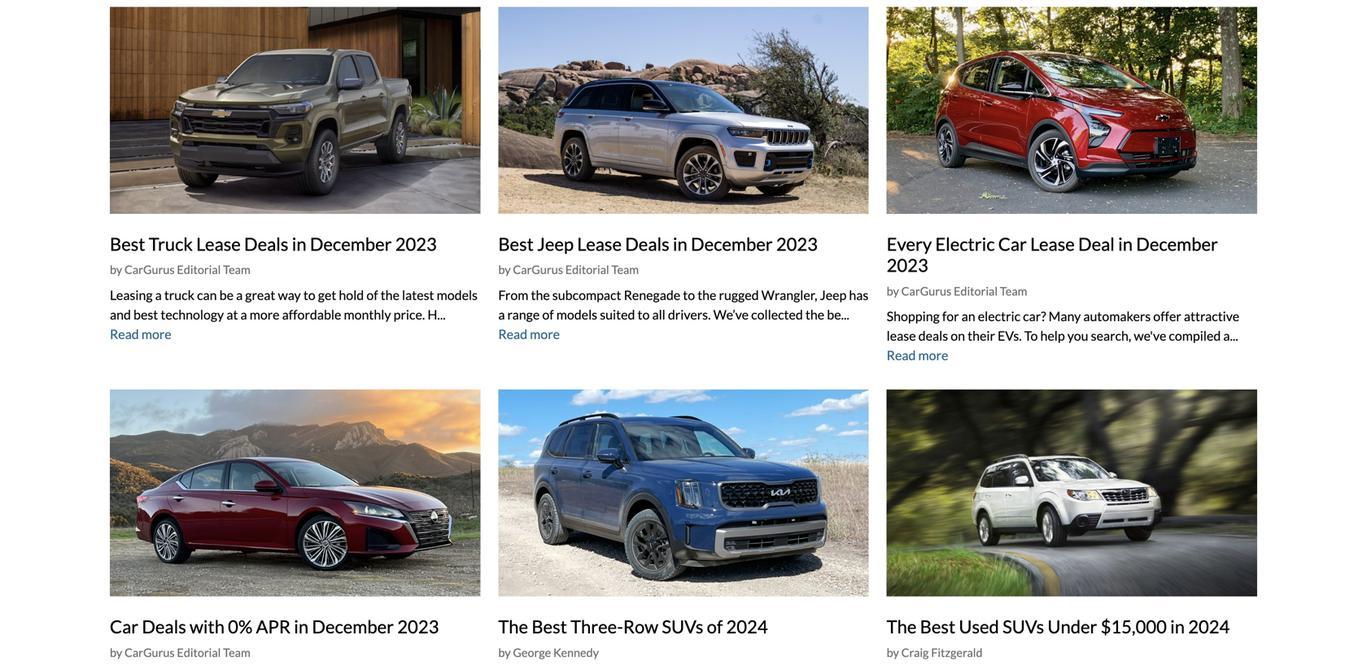 Task type: locate. For each thing, give the bounding box(es) containing it.
monthly
[[344, 307, 391, 323]]

jeep up be...
[[820, 287, 847, 303]]

the inside 'leasing a truck can be a great way to get hold of the latest models and best technology at a more affordable monthly price. h... read more'
[[381, 287, 400, 303]]

by cargurus editorial team up the truck
[[110, 263, 251, 277]]

0 horizontal spatial of
[[367, 287, 378, 303]]

electric
[[936, 234, 995, 255]]

jeep
[[537, 234, 574, 255], [820, 287, 847, 303]]

team up electric
[[1000, 285, 1028, 298]]

0 horizontal spatial lease
[[196, 234, 241, 255]]

best jeep lease deals in december 2023
[[498, 234, 818, 255]]

0 horizontal spatial models
[[437, 287, 478, 303]]

0 horizontal spatial 2024
[[727, 617, 768, 638]]

read more link down deals
[[887, 348, 949, 364]]

every electric car lease deal in december 2023 image
[[887, 7, 1258, 214]]

2 horizontal spatial of
[[707, 617, 723, 638]]

1 horizontal spatial lease
[[577, 234, 622, 255]]

editorial down with
[[177, 646, 221, 660]]

of up monthly on the left
[[367, 287, 378, 303]]

best up by george kennedy
[[532, 617, 567, 638]]

under
[[1048, 617, 1098, 638]]

by for car deals with 0% apr in december 2023
[[110, 646, 122, 660]]

2 vertical spatial of
[[707, 617, 723, 638]]

read down range
[[498, 326, 528, 342]]

the best three-row suvs of 2024
[[498, 617, 768, 638]]

lease right truck
[[196, 234, 241, 255]]

with
[[190, 617, 225, 638]]

2 horizontal spatial read more link
[[887, 348, 949, 364]]

in right $15,000 on the right bottom of page
[[1171, 617, 1185, 638]]

in up the way
[[292, 234, 307, 255]]

by george kennedy
[[498, 646, 599, 660]]

best up "by craig fitzgerald"
[[920, 617, 956, 638]]

suvs right used
[[1003, 617, 1045, 638]]

2 suvs from the left
[[1003, 617, 1045, 638]]

models
[[437, 287, 478, 303], [557, 307, 598, 323]]

read more link for best truck lease deals in december 2023
[[110, 326, 172, 342]]

cargurus for jeep
[[513, 263, 563, 277]]

1 horizontal spatial to
[[638, 307, 650, 323]]

to
[[304, 287, 316, 303], [683, 287, 695, 303], [638, 307, 650, 323]]

can
[[197, 287, 217, 303]]

3 lease from the left
[[1031, 234, 1075, 255]]

read
[[110, 326, 139, 342], [498, 326, 528, 342], [887, 348, 916, 364]]

subcompact
[[553, 287, 622, 303]]

deals for truck
[[244, 234, 289, 255]]

lease for jeep
[[577, 234, 622, 255]]

read down lease
[[887, 348, 916, 364]]

three-
[[571, 617, 623, 638]]

jeep up subcompact
[[537, 234, 574, 255]]

by cargurus editorial team up for in the right top of the page
[[887, 285, 1028, 298]]

rugged
[[719, 287, 759, 303]]

a inside from the subcompact renegade to the rugged wrangler, jeep has a range of models suited to all drivers. we've collected the be... read more
[[498, 307, 505, 323]]

an
[[962, 309, 976, 325]]

and
[[110, 307, 131, 323]]

the
[[498, 617, 528, 638], [887, 617, 917, 638]]

editorial for truck
[[177, 263, 221, 277]]

range
[[508, 307, 540, 323]]

be...
[[827, 307, 850, 323]]

in inside every electric car lease deal in december 2023
[[1119, 234, 1133, 255]]

0 vertical spatial of
[[367, 287, 378, 303]]

1 horizontal spatial models
[[557, 307, 598, 323]]

read inside 'leasing a truck can be a great way to get hold of the latest models and best technology at a more affordable monthly price. h... read more'
[[110, 326, 139, 342]]

at
[[227, 307, 238, 323]]

lease
[[196, 234, 241, 255], [577, 234, 622, 255], [1031, 234, 1075, 255]]

0 horizontal spatial the
[[498, 617, 528, 638]]

lease for truck
[[196, 234, 241, 255]]

by cargurus editorial team up subcompact
[[498, 263, 639, 277]]

more down deals
[[919, 348, 949, 364]]

1 lease from the left
[[196, 234, 241, 255]]

deals
[[244, 234, 289, 255], [625, 234, 670, 255], [142, 617, 186, 638]]

2 horizontal spatial lease
[[1031, 234, 1075, 255]]

to up drivers.
[[683, 287, 695, 303]]

0 horizontal spatial read more link
[[110, 326, 172, 342]]

cargurus
[[125, 263, 175, 277], [513, 263, 563, 277], [902, 285, 952, 298], [125, 646, 175, 660]]

lease left deal
[[1031, 234, 1075, 255]]

1 horizontal spatial jeep
[[820, 287, 847, 303]]

suvs right row
[[662, 617, 704, 638]]

team down 0%
[[223, 646, 251, 660]]

by cargurus editorial team down with
[[110, 646, 251, 660]]

the up the price.
[[381, 287, 400, 303]]

deals
[[919, 328, 949, 344]]

0 vertical spatial models
[[437, 287, 478, 303]]

lease
[[887, 328, 916, 344]]

0 vertical spatial car
[[999, 234, 1027, 255]]

more inside shopping for an electric car? many automakers offer attractive lease deals on their evs. to help you search, we've compiled a... read more
[[919, 348, 949, 364]]

2 lease from the left
[[577, 234, 622, 255]]

read more link down range
[[498, 326, 560, 342]]

of right row
[[707, 617, 723, 638]]

more
[[250, 307, 280, 323], [142, 326, 172, 342], [530, 326, 560, 342], [919, 348, 949, 364]]

george
[[513, 646, 551, 660]]

1 horizontal spatial 2024
[[1189, 617, 1230, 638]]

leasing a truck can be a great way to get hold of the latest models and best technology at a more affordable monthly price. h... read more
[[110, 287, 478, 342]]

editorial up can
[[177, 263, 221, 277]]

a
[[155, 287, 162, 303], [236, 287, 243, 303], [241, 307, 247, 323], [498, 307, 505, 323]]

models down subcompact
[[557, 307, 598, 323]]

best jeep lease deals in december 2023 link
[[498, 234, 818, 255]]

kennedy
[[554, 646, 599, 660]]

technology
[[161, 307, 224, 323]]

best jeep lease deals in december 2023 image
[[498, 7, 869, 214]]

the up range
[[531, 287, 550, 303]]

editorial up an
[[954, 285, 998, 298]]

latest
[[402, 287, 434, 303]]

in right deal
[[1119, 234, 1133, 255]]

1 the from the left
[[498, 617, 528, 638]]

models up h...
[[437, 287, 478, 303]]

team up be
[[223, 263, 251, 277]]

editorial up subcompact
[[566, 263, 609, 277]]

1 horizontal spatial car
[[999, 234, 1027, 255]]

by
[[110, 263, 122, 277], [498, 263, 511, 277], [887, 285, 899, 298], [110, 646, 122, 660], [498, 646, 511, 660], [887, 646, 899, 660]]

in
[[292, 234, 307, 255], [673, 234, 688, 255], [1119, 234, 1133, 255], [294, 617, 309, 638], [1171, 617, 1185, 638]]

$15,000
[[1101, 617, 1167, 638]]

craig
[[902, 646, 929, 660]]

lease up subcompact
[[577, 234, 622, 255]]

of right range
[[542, 307, 554, 323]]

to left get
[[304, 287, 316, 303]]

1 horizontal spatial read
[[498, 326, 528, 342]]

from the subcompact renegade to the rugged wrangler, jeep has a range of models suited to all drivers. we've collected the be... read more
[[498, 287, 869, 342]]

by cargurus editorial team
[[110, 263, 251, 277], [498, 263, 639, 277], [887, 285, 1028, 298], [110, 646, 251, 660]]

2 horizontal spatial read
[[887, 348, 916, 364]]

0 horizontal spatial suvs
[[662, 617, 704, 638]]

1 horizontal spatial suvs
[[1003, 617, 1045, 638]]

on
[[951, 328, 966, 344]]

best
[[110, 234, 145, 255], [498, 234, 534, 255], [532, 617, 567, 638], [920, 617, 956, 638]]

1 horizontal spatial deals
[[244, 234, 289, 255]]

a left range
[[498, 307, 505, 323]]

0%
[[228, 617, 253, 638]]

0 vertical spatial jeep
[[537, 234, 574, 255]]

1 vertical spatial car
[[110, 617, 138, 638]]

0 horizontal spatial jeep
[[537, 234, 574, 255]]

the up craig
[[887, 617, 917, 638]]

1 horizontal spatial read more link
[[498, 326, 560, 342]]

read down and
[[110, 326, 139, 342]]

2 the from the left
[[887, 617, 917, 638]]

a right be
[[236, 287, 243, 303]]

december up offer
[[1137, 234, 1219, 255]]

deals up renegade on the left top
[[625, 234, 670, 255]]

price.
[[394, 307, 425, 323]]

a right at
[[241, 307, 247, 323]]

editorial for electric
[[954, 285, 998, 298]]

deals for jeep
[[625, 234, 670, 255]]

best truck lease deals in december 2023
[[110, 234, 437, 255]]

team up renegade on the left top
[[612, 263, 639, 277]]

a...
[[1224, 328, 1239, 344]]

the best three-row suvs of 2024 image
[[498, 390, 869, 597]]

leasing
[[110, 287, 153, 303]]

more down range
[[530, 326, 560, 342]]

0 horizontal spatial to
[[304, 287, 316, 303]]

to left all
[[638, 307, 650, 323]]

by craig fitzgerald
[[887, 646, 983, 660]]

2024
[[727, 617, 768, 638], [1189, 617, 1230, 638]]

in up renegade on the left top
[[673, 234, 688, 255]]

jeep inside from the subcompact renegade to the rugged wrangler, jeep has a range of models suited to all drivers. we've collected the be... read more
[[820, 287, 847, 303]]

way
[[278, 287, 301, 303]]

team
[[223, 263, 251, 277], [612, 263, 639, 277], [1000, 285, 1028, 298], [223, 646, 251, 660]]

editorial
[[177, 263, 221, 277], [566, 263, 609, 277], [954, 285, 998, 298], [177, 646, 221, 660]]

suvs
[[662, 617, 704, 638], [1003, 617, 1045, 638]]

best
[[134, 307, 158, 323]]

1 horizontal spatial of
[[542, 307, 554, 323]]

2023
[[395, 234, 437, 255], [777, 234, 818, 255], [887, 255, 929, 276], [398, 617, 439, 638]]

the up george
[[498, 617, 528, 638]]

1 vertical spatial jeep
[[820, 287, 847, 303]]

deals left with
[[142, 617, 186, 638]]

the
[[381, 287, 400, 303], [531, 287, 550, 303], [698, 287, 717, 303], [806, 307, 825, 323]]

every electric car lease deal in december 2023
[[887, 234, 1219, 276]]

best truck lease deals in december 2023 link
[[110, 234, 437, 255]]

december inside every electric car lease deal in december 2023
[[1137, 234, 1219, 255]]

december
[[310, 234, 392, 255], [691, 234, 773, 255], [1137, 234, 1219, 255], [312, 617, 394, 638]]

1 vertical spatial models
[[557, 307, 598, 323]]

car
[[999, 234, 1027, 255], [110, 617, 138, 638]]

2 horizontal spatial deals
[[625, 234, 670, 255]]

read more link
[[110, 326, 172, 342], [498, 326, 560, 342], [887, 348, 949, 364]]

read more link down best
[[110, 326, 172, 342]]

has
[[849, 287, 869, 303]]

of
[[367, 287, 378, 303], [542, 307, 554, 323], [707, 617, 723, 638]]

great
[[245, 287, 275, 303]]

the left be...
[[806, 307, 825, 323]]

0 horizontal spatial read
[[110, 326, 139, 342]]

deals up great
[[244, 234, 289, 255]]

truck
[[149, 234, 193, 255]]

row
[[623, 617, 659, 638]]

1 horizontal spatial the
[[887, 617, 917, 638]]

1 vertical spatial of
[[542, 307, 554, 323]]



Task type: describe. For each thing, give the bounding box(es) containing it.
more down great
[[250, 307, 280, 323]]

models inside 'leasing a truck can be a great way to get hold of the latest models and best technology at a more affordable monthly price. h... read more'
[[437, 287, 478, 303]]

best up from
[[498, 234, 534, 255]]

0 horizontal spatial deals
[[142, 617, 186, 638]]

editorial for deals
[[177, 646, 221, 660]]

automakers
[[1084, 309, 1151, 325]]

hold
[[339, 287, 364, 303]]

for
[[943, 309, 959, 325]]

collected
[[751, 307, 803, 323]]

of inside from the subcompact renegade to the rugged wrangler, jeep has a range of models suited to all drivers. we've collected the be... read more
[[542, 307, 554, 323]]

be
[[220, 287, 234, 303]]

get
[[318, 287, 336, 303]]

read inside from the subcompact renegade to the rugged wrangler, jeep has a range of models suited to all drivers. we've collected the be... read more
[[498, 326, 528, 342]]

all
[[652, 307, 666, 323]]

editorial for jeep
[[566, 263, 609, 277]]

truck
[[164, 287, 195, 303]]

read inside shopping for an electric car? many automakers offer attractive lease deals on their evs. to help you search, we've compiled a... read more
[[887, 348, 916, 364]]

team for truck
[[223, 263, 251, 277]]

by cargurus editorial team for electric
[[887, 285, 1028, 298]]

we've
[[714, 307, 749, 323]]

best left truck
[[110, 234, 145, 255]]

team for deals
[[223, 646, 251, 660]]

cargurus for truck
[[125, 263, 175, 277]]

the best used suvs under $15,000 in 2024 link
[[887, 617, 1230, 638]]

help
[[1041, 328, 1065, 344]]

by cargurus editorial team for truck
[[110, 263, 251, 277]]

2023 inside every electric car lease deal in december 2023
[[887, 255, 929, 276]]

car inside every electric car lease deal in december 2023
[[999, 234, 1027, 255]]

team for electric
[[1000, 285, 1028, 298]]

by for the best used suvs under $15,000 in 2024
[[887, 646, 899, 660]]

car deals with 0% apr in december 2023 link
[[110, 617, 439, 638]]

fitzgerald
[[931, 646, 983, 660]]

deal
[[1079, 234, 1115, 255]]

by for best truck lease deals in december 2023
[[110, 263, 122, 277]]

of inside 'leasing a truck can be a great way to get hold of the latest models and best technology at a more affordable monthly price. h... read more'
[[367, 287, 378, 303]]

the best used suvs under $15,000 in 2024 image
[[887, 390, 1258, 597]]

by cargurus editorial team for deals
[[110, 646, 251, 660]]

used
[[959, 617, 1000, 638]]

2 2024 from the left
[[1189, 617, 1230, 638]]

shopping for an electric car? many automakers offer attractive lease deals on their evs. to help you search, we've compiled a... read more
[[887, 309, 1240, 364]]

december right apr
[[312, 617, 394, 638]]

the for the best used suvs under $15,000 in 2024
[[887, 617, 917, 638]]

team for jeep
[[612, 263, 639, 277]]

read more link for best jeep lease deals in december 2023
[[498, 326, 560, 342]]

cargurus for deals
[[125, 646, 175, 660]]

car deals with 0% apr in december 2023
[[110, 617, 439, 638]]

0 horizontal spatial car
[[110, 617, 138, 638]]

many
[[1049, 309, 1081, 325]]

every
[[887, 234, 932, 255]]

from
[[498, 287, 529, 303]]

a left the truck
[[155, 287, 162, 303]]

their
[[968, 328, 996, 344]]

december up hold
[[310, 234, 392, 255]]

wrangler,
[[762, 287, 818, 303]]

cargurus for electric
[[902, 285, 952, 298]]

by for every electric car lease deal in december 2023
[[887, 285, 899, 298]]

search,
[[1091, 328, 1132, 344]]

more down best
[[142, 326, 172, 342]]

offer
[[1154, 309, 1182, 325]]

by for the best three-row suvs of 2024
[[498, 646, 511, 660]]

december up the rugged
[[691, 234, 773, 255]]

1 suvs from the left
[[662, 617, 704, 638]]

the up drivers.
[[698, 287, 717, 303]]

you
[[1068, 328, 1089, 344]]

to inside 'leasing a truck can be a great way to get hold of the latest models and best technology at a more affordable monthly price. h... read more'
[[304, 287, 316, 303]]

renegade
[[624, 287, 681, 303]]

car deals with 0% apr in december 2023 image
[[110, 390, 481, 597]]

models inside from the subcompact renegade to the rugged wrangler, jeep has a range of models suited to all drivers. we've collected the be... read more
[[557, 307, 598, 323]]

drivers.
[[668, 307, 711, 323]]

by for best jeep lease deals in december 2023
[[498, 263, 511, 277]]

shopping
[[887, 309, 940, 325]]

best truck lease deals in december 2023 image
[[110, 7, 481, 214]]

car?
[[1023, 309, 1047, 325]]

compiled
[[1169, 328, 1221, 344]]

we've
[[1134, 328, 1167, 344]]

evs.
[[998, 328, 1022, 344]]

h...
[[428, 307, 446, 323]]

to
[[1025, 328, 1038, 344]]

in right apr
[[294, 617, 309, 638]]

suited
[[600, 307, 635, 323]]

read more link for every electric car lease deal in december 2023
[[887, 348, 949, 364]]

the best used suvs under $15,000 in 2024
[[887, 617, 1230, 638]]

2 horizontal spatial to
[[683, 287, 695, 303]]

affordable
[[282, 307, 341, 323]]

apr
[[256, 617, 291, 638]]

by cargurus editorial team for jeep
[[498, 263, 639, 277]]

lease inside every electric car lease deal in december 2023
[[1031, 234, 1075, 255]]

every electric car lease deal in december 2023 link
[[887, 234, 1219, 276]]

the best three-row suvs of 2024 link
[[498, 617, 768, 638]]

attractive
[[1184, 309, 1240, 325]]

electric
[[978, 309, 1021, 325]]

more inside from the subcompact renegade to the rugged wrangler, jeep has a range of models suited to all drivers. we've collected the be... read more
[[530, 326, 560, 342]]

the for the best three-row suvs of 2024
[[498, 617, 528, 638]]

1 2024 from the left
[[727, 617, 768, 638]]



Task type: vqa. For each thing, say whether or not it's contained in the screenshot.
of in the From the subcompact Renegade to the rugged Wrangler, Jeep has a range of models suited to all drivers. We've collected the be... Read more
yes



